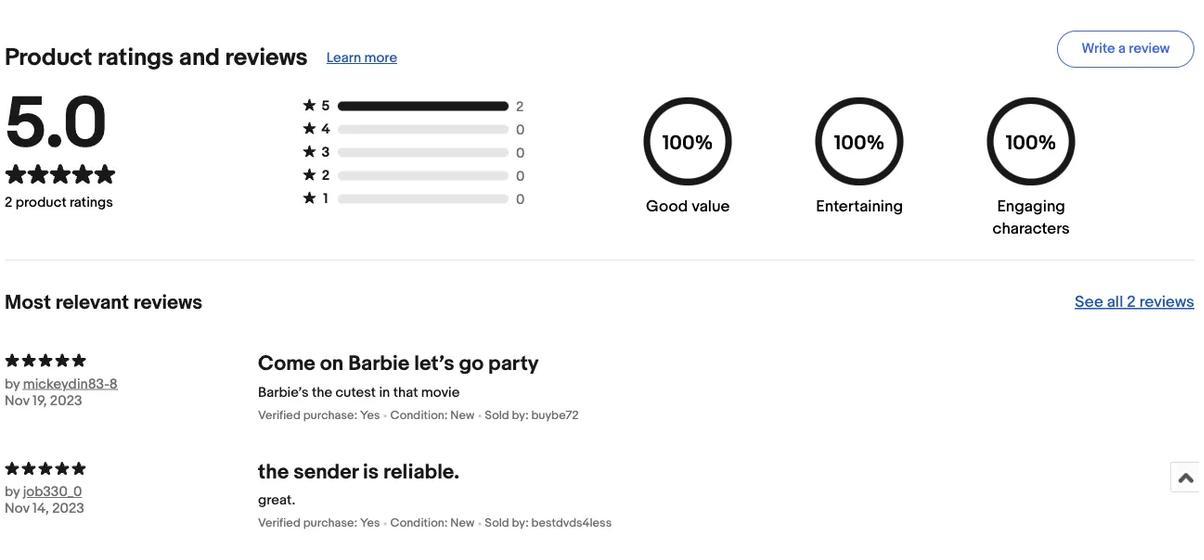Task type: locate. For each thing, give the bounding box(es) containing it.
0 vertical spatial purchase:
[[303, 408, 357, 423]]

new down reliable.
[[451, 517, 475, 531]]

sold down party
[[485, 408, 509, 423]]

buybe72
[[531, 408, 579, 423]]

1 vertical spatial condition: new
[[390, 517, 475, 531]]

by: left buybe72
[[512, 408, 529, 423]]

by left 14,
[[5, 484, 20, 501]]

0 vertical spatial condition: new
[[390, 408, 475, 423]]

0 vertical spatial ratings
[[97, 43, 174, 72]]

1 sold from the top
[[485, 408, 509, 423]]

1 percents of reviewers think of this product as image from the top
[[5, 352, 258, 369]]

2 new from the top
[[451, 517, 475, 531]]

new
[[451, 408, 475, 423], [451, 517, 475, 531]]

party
[[488, 352, 539, 377]]

2 by: from the top
[[512, 517, 529, 531]]

1 vertical spatial nov
[[5, 501, 29, 518]]

nov left the 19, at the left of the page
[[5, 393, 29, 409]]

1 new from the top
[[451, 408, 475, 423]]

ratings
[[97, 43, 174, 72], [70, 195, 113, 211]]

bestdvds4less
[[531, 517, 612, 531]]

2 horizontal spatial reviews
[[1140, 293, 1195, 312]]

1 purchase: from the top
[[303, 408, 357, 423]]

0 vertical spatial yes
[[360, 408, 380, 423]]

1 by: from the top
[[512, 408, 529, 423]]

1 verified from the top
[[258, 408, 301, 423]]

reviews for product ratings and reviews
[[225, 43, 308, 72]]

verified
[[258, 408, 301, 423], [258, 517, 301, 531]]

by mickeydin83-8 nov 19, 2023
[[5, 376, 118, 409]]

the
[[312, 384, 332, 401], [258, 460, 289, 485]]

ratings right product
[[70, 195, 113, 211]]

the up great.
[[258, 460, 289, 485]]

the sender is reliable. great.
[[258, 460, 459, 509]]

condition: new down "movie" on the bottom left of page
[[390, 408, 475, 423]]

purchase: for sender
[[303, 517, 357, 531]]

100 percents of reviewers think of this product as entertaining element
[[790, 97, 929, 240]]

nov left 14,
[[5, 501, 29, 518]]

1 vertical spatial 2023
[[52, 501, 84, 518]]

percents of reviewers think of this product as image for come
[[5, 352, 258, 369]]

2 verified from the top
[[258, 517, 301, 531]]

condition: down reliable.
[[390, 517, 448, 531]]

good
[[646, 197, 688, 217]]

by
[[5, 376, 20, 393], [5, 484, 20, 501]]

see all 2 reviews link
[[1075, 293, 1195, 312]]

verified down the barbie's
[[258, 408, 301, 423]]

learn
[[327, 50, 361, 66]]

nov
[[5, 393, 29, 409], [5, 501, 29, 518]]

that
[[393, 384, 418, 401]]

purchase:
[[303, 408, 357, 423], [303, 517, 357, 531]]

percents of reviewers think of this product as image up 8
[[5, 352, 258, 369]]

4 0 from the top
[[516, 191, 525, 208]]

2 condition: new from the top
[[390, 517, 475, 531]]

1 condition: new from the top
[[390, 408, 475, 423]]

condition: for let's
[[390, 408, 448, 423]]

by inside the by job330_0 nov 14, 2023
[[5, 484, 20, 501]]

purchase: down the sender is reliable. great.
[[303, 517, 357, 531]]

0 vertical spatial 2023
[[50, 393, 82, 409]]

nov inside the by job330_0 nov 14, 2023
[[5, 501, 29, 518]]

yes down cutest
[[360, 408, 380, 423]]

reviews for see all 2 reviews
[[1140, 293, 1195, 312]]

verified for come
[[258, 408, 301, 423]]

2023 right the 19, at the left of the page
[[50, 393, 82, 409]]

14,
[[33, 501, 49, 518]]

2 0 from the top
[[516, 145, 525, 162]]

reviews right and
[[225, 43, 308, 72]]

learn more
[[327, 50, 397, 66]]

2 condition: from the top
[[390, 517, 448, 531]]

0 vertical spatial verified purchase: yes
[[258, 408, 380, 423]]

condition: down that
[[390, 408, 448, 423]]

4
[[321, 121, 330, 138]]

2023
[[50, 393, 82, 409], [52, 501, 84, 518]]

1 vertical spatial percents of reviewers think of this product as image
[[5, 460, 258, 477]]

condition: new
[[390, 408, 475, 423], [390, 517, 475, 531]]

1 condition: from the top
[[390, 408, 448, 423]]

2 sold from the top
[[485, 517, 509, 531]]

0 vertical spatial verified
[[258, 408, 301, 423]]

2 nov from the top
[[5, 501, 29, 518]]

2 yes from the top
[[360, 517, 380, 531]]

percents of reviewers think of this product as image up job330_0 link at the left bottom
[[5, 460, 258, 477]]

0 vertical spatial new
[[451, 408, 475, 423]]

by:
[[512, 408, 529, 423], [512, 517, 529, 531]]

1 vertical spatial new
[[451, 517, 475, 531]]

yes
[[360, 408, 380, 423], [360, 517, 380, 531]]

come
[[258, 352, 316, 377]]

0 vertical spatial the
[[312, 384, 332, 401]]

1 vertical spatial verified purchase: yes
[[258, 517, 380, 531]]

0 vertical spatial by:
[[512, 408, 529, 423]]

0 vertical spatial by
[[5, 376, 20, 393]]

1 yes from the top
[[360, 408, 380, 423]]

1 0 from the top
[[516, 122, 525, 138]]

all
[[1107, 293, 1124, 312]]

1 nov from the top
[[5, 393, 29, 409]]

0 vertical spatial sold
[[485, 408, 509, 423]]

0
[[516, 122, 525, 138], [516, 145, 525, 162], [516, 168, 525, 185], [516, 191, 525, 208]]

a
[[1119, 40, 1126, 57]]

condition: new for reliable.
[[390, 517, 475, 531]]

0 vertical spatial percents of reviewers think of this product as image
[[5, 352, 258, 369]]

1 vertical spatial ratings
[[70, 195, 113, 211]]

2 by from the top
[[5, 484, 20, 501]]

verified for the
[[258, 517, 301, 531]]

barbie's
[[258, 384, 309, 401]]

verified purchase: yes down the barbie's
[[258, 408, 380, 423]]

5.0
[[5, 82, 108, 169]]

sold
[[485, 408, 509, 423], [485, 517, 509, 531]]

condition: new down reliable.
[[390, 517, 475, 531]]

0 for 4
[[516, 122, 525, 138]]

by inside the by mickeydin83-8 nov 19, 2023
[[5, 376, 20, 393]]

condition:
[[390, 408, 448, 423], [390, 517, 448, 531]]

0 horizontal spatial the
[[258, 460, 289, 485]]

reviews right relevant
[[133, 291, 202, 315]]

2 verified purchase: yes from the top
[[258, 517, 380, 531]]

1 by from the top
[[5, 376, 20, 393]]

0 vertical spatial nov
[[5, 393, 29, 409]]

1 vertical spatial verified
[[258, 517, 301, 531]]

100 percents of reviewers think of this product as engaging characters element
[[962, 97, 1101, 240]]

sold for the sender is reliable.
[[485, 517, 509, 531]]

1 horizontal spatial the
[[312, 384, 332, 401]]

2023 right 14,
[[52, 501, 84, 518]]

entertaining
[[816, 197, 903, 217]]

2 percents of reviewers think of this product as image from the top
[[5, 460, 258, 477]]

reviews
[[225, 43, 308, 72], [133, 291, 202, 315], [1140, 293, 1195, 312]]

mickeydin83-8 link
[[23, 376, 153, 393]]

verified purchase: yes for sender
[[258, 517, 380, 531]]

2023 inside the by mickeydin83-8 nov 19, 2023
[[50, 393, 82, 409]]

sender
[[294, 460, 358, 485]]

engaging
[[997, 197, 1066, 217]]

1 vertical spatial by
[[5, 484, 20, 501]]

sold left bestdvds4less
[[485, 517, 509, 531]]

yes for barbie
[[360, 408, 380, 423]]

by left the 19, at the left of the page
[[5, 376, 20, 393]]

1 vertical spatial yes
[[360, 517, 380, 531]]

purchase: for on
[[303, 408, 357, 423]]

by: left bestdvds4less
[[512, 517, 529, 531]]

purchase: down cutest
[[303, 408, 357, 423]]

the inside come on barbie let's go party barbie's the cutest in that movie
[[312, 384, 332, 401]]

verified down great.
[[258, 517, 301, 531]]

see
[[1075, 293, 1104, 312]]

1 verified purchase: yes from the top
[[258, 408, 380, 423]]

3 0 from the top
[[516, 168, 525, 185]]

good value
[[646, 197, 730, 217]]

ratings left and
[[97, 43, 174, 72]]

1 vertical spatial the
[[258, 460, 289, 485]]

sold by: bestdvds4less
[[485, 517, 612, 531]]

2 purchase: from the top
[[303, 517, 357, 531]]

3
[[322, 144, 330, 161]]

reviews right all
[[1140, 293, 1195, 312]]

1 vertical spatial by:
[[512, 517, 529, 531]]

nov inside the by mickeydin83-8 nov 19, 2023
[[5, 393, 29, 409]]

new down "movie" on the bottom left of page
[[451, 408, 475, 423]]

relevant
[[55, 291, 129, 315]]

verified purchase: yes down great.
[[258, 517, 380, 531]]

1 vertical spatial sold
[[485, 517, 509, 531]]

verified purchase: yes
[[258, 408, 380, 423], [258, 517, 380, 531]]

yes down the sender is reliable. great.
[[360, 517, 380, 531]]

percents of reviewers think of this product as image for the
[[5, 460, 258, 477]]

product ratings and reviews
[[5, 43, 308, 72]]

1 horizontal spatial reviews
[[225, 43, 308, 72]]

1 vertical spatial condition:
[[390, 517, 448, 531]]

the down on
[[312, 384, 332, 401]]

write a review link
[[1057, 31, 1195, 68]]

come on barbie let's go party barbie's the cutest in that movie
[[258, 352, 539, 401]]

2
[[516, 98, 524, 115], [322, 168, 330, 184], [5, 195, 12, 211], [1127, 293, 1136, 312]]

value
[[692, 197, 730, 217]]

1 vertical spatial purchase:
[[303, 517, 357, 531]]

percents of reviewers think of this product as image
[[5, 352, 258, 369], [5, 460, 258, 477]]

0 vertical spatial condition:
[[390, 408, 448, 423]]



Task type: describe. For each thing, give the bounding box(es) containing it.
product
[[5, 43, 92, 72]]

condition: for reliable.
[[390, 517, 448, 531]]

job330_0
[[23, 484, 82, 501]]

0 horizontal spatial reviews
[[133, 291, 202, 315]]

engaging characters
[[993, 197, 1070, 239]]

2 product ratings
[[5, 195, 113, 211]]

sold by: buybe72
[[485, 408, 579, 423]]

by for the
[[5, 484, 20, 501]]

2023 inside the by job330_0 nov 14, 2023
[[52, 501, 84, 518]]

by: for the sender is reliable.
[[512, 517, 529, 531]]

0 for 1
[[516, 191, 525, 208]]

0 for 2
[[516, 168, 525, 185]]

condition: new for let's
[[390, 408, 475, 423]]

movie
[[421, 384, 460, 401]]

19,
[[33, 393, 47, 409]]

let's
[[414, 352, 454, 377]]

write a review
[[1082, 40, 1170, 57]]

review
[[1129, 40, 1170, 57]]

new for let's
[[451, 408, 475, 423]]

5.0 out of 5 stars based on 2 product ratings image
[[5, 163, 302, 185]]

most
[[5, 291, 51, 315]]

learn more link
[[327, 50, 397, 66]]

job330_0 link
[[23, 484, 153, 501]]

reliable.
[[383, 460, 459, 485]]

on
[[320, 352, 344, 377]]

new for reliable.
[[451, 517, 475, 531]]

sold for come on barbie let's go party
[[485, 408, 509, 423]]

100 percents of reviewers think of this product as good value element
[[618, 97, 758, 240]]

verified purchase: yes for on
[[258, 408, 380, 423]]

by for come
[[5, 376, 20, 393]]

is
[[363, 460, 379, 485]]

most relevant reviews
[[5, 291, 202, 315]]

by job330_0 nov 14, 2023
[[5, 484, 84, 518]]

great.
[[258, 492, 295, 509]]

more
[[364, 50, 397, 66]]

product
[[16, 195, 66, 211]]

go
[[459, 352, 484, 377]]

yes for is
[[360, 517, 380, 531]]

characters
[[993, 220, 1070, 239]]

and
[[179, 43, 220, 72]]

8
[[109, 376, 118, 393]]

1
[[323, 191, 328, 207]]

by: for come on barbie let's go party
[[512, 408, 529, 423]]

cutest
[[336, 384, 376, 401]]

the inside the sender is reliable. great.
[[258, 460, 289, 485]]

write
[[1082, 40, 1115, 57]]

barbie
[[348, 352, 410, 377]]

5
[[322, 98, 330, 115]]

0 for 3
[[516, 145, 525, 162]]

in
[[379, 384, 390, 401]]

mickeydin83-
[[23, 376, 109, 393]]

see all 2 reviews
[[1075, 293, 1195, 312]]



Task type: vqa. For each thing, say whether or not it's contained in the screenshot.
Sold by: buybe72
yes



